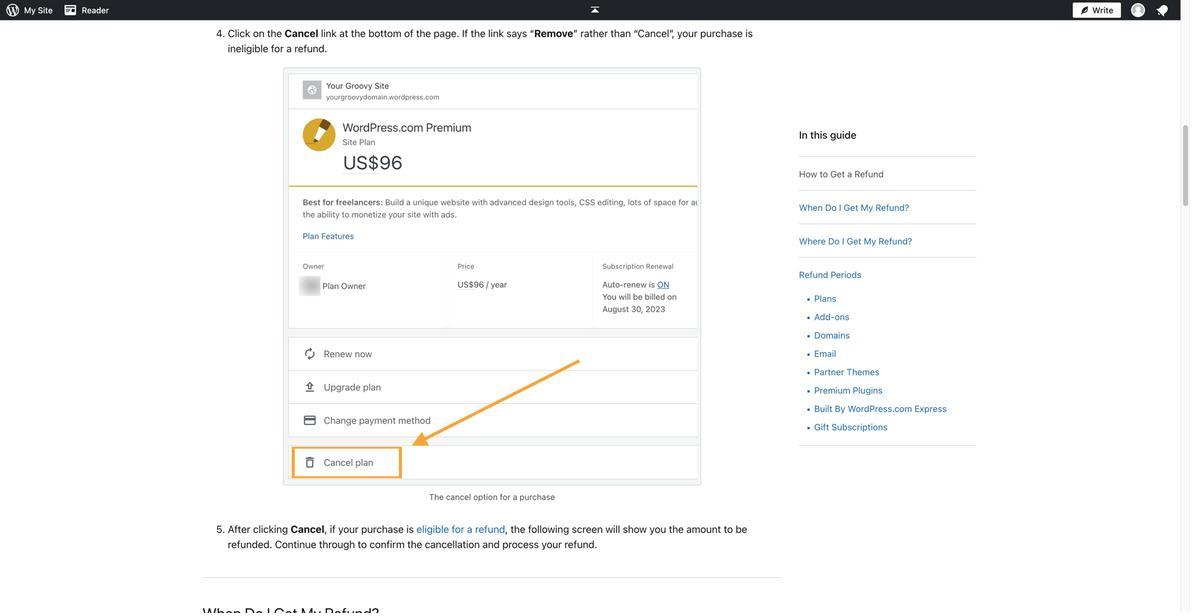 Task type: describe. For each thing, give the bounding box(es) containing it.
"
[[530, 27, 534, 39]]

the
[[429, 493, 444, 502]]

wordpress.com
[[848, 404, 913, 414]]

gift
[[815, 422, 830, 433]]

a right option
[[513, 493, 518, 502]]

by
[[835, 404, 846, 414]]

gift subscriptions link
[[815, 422, 888, 433]]

"cancel",
[[634, 27, 675, 39]]

" rather than "cancel", your purchase is ineligible for a refund.
[[228, 27, 753, 55]]

your inside " rather than "cancel", your purchase is ineligible for a refund.
[[678, 27, 698, 39]]

write
[[1093, 5, 1114, 15]]

1 vertical spatial cancel
[[291, 524, 325, 536]]

show
[[623, 524, 647, 536]]

premium
[[815, 385, 851, 396]]

refund? for where do i get my refund?
[[879, 236, 913, 247]]

the up process
[[511, 524, 526, 536]]

the right at
[[351, 27, 366, 39]]

process
[[503, 539, 539, 551]]

the right on
[[267, 27, 282, 39]]

than
[[611, 27, 631, 39]]

when do i get my refund?
[[799, 203, 910, 213]]

toolbar navigation
[[0, 0, 1173, 20]]

click
[[228, 27, 250, 39]]

my site link
[[0, 0, 58, 20]]

"
[[574, 27, 578, 39]]

if
[[462, 27, 468, 39]]

0 horizontal spatial to
[[358, 539, 367, 551]]

option
[[473, 493, 498, 502]]

after clicking cancel , if your purchase is eligible for a refund
[[228, 524, 505, 536]]

when do i get my refund? link
[[799, 203, 910, 213]]

refund. inside " rather than "cancel", your purchase is ineligible for a refund.
[[295, 43, 327, 55]]

refunded.
[[228, 539, 272, 551]]

where
[[799, 236, 826, 247]]

the right of
[[416, 27, 431, 39]]

and
[[483, 539, 500, 551]]

refund periods link
[[799, 270, 862, 280]]

you
[[650, 524, 666, 536]]

refund. inside , the following screen will show you the amount to be refunded. continue through to confirm the cancellation and process your refund.
[[565, 539, 598, 551]]

premium plugins link
[[815, 385, 883, 396]]

says
[[507, 27, 527, 39]]

1 , from the left
[[325, 524, 327, 536]]

built by wordpress.com express link
[[815, 404, 947, 414]]

refund periods
[[799, 270, 862, 280]]

where do i get my refund? link
[[799, 236, 913, 247]]

following
[[528, 524, 569, 536]]

a up when do i get my refund? link
[[848, 169, 853, 179]]

is inside " rather than "cancel", your purchase is ineligible for a refund.
[[746, 27, 753, 39]]

plans
[[815, 294, 837, 304]]

the right if
[[471, 27, 486, 39]]

page.
[[434, 27, 460, 39]]

ineligible
[[228, 43, 268, 55]]

purchase for your
[[701, 27, 743, 39]]

at
[[340, 27, 348, 39]]

if
[[330, 524, 336, 536]]

partner themes
[[815, 367, 880, 378]]

email link
[[815, 349, 837, 359]]

will
[[606, 524, 620, 536]]

periods
[[831, 270, 862, 280]]

ons
[[835, 312, 850, 322]]

remove
[[534, 27, 574, 39]]

themes
[[847, 367, 880, 378]]

the down eligible in the left bottom of the page
[[408, 539, 422, 551]]

do for where
[[829, 236, 840, 247]]

of
[[404, 27, 414, 39]]

partner
[[815, 367, 845, 378]]

get for where
[[847, 236, 862, 247]]

for inside " rather than "cancel", your purchase is ineligible for a refund.
[[271, 43, 284, 55]]

your inside , the following screen will show you the amount to be refunded. continue through to confirm the cancellation and process your refund.
[[542, 539, 562, 551]]

plugins
[[853, 385, 883, 396]]

, inside , the following screen will show you the amount to be refunded. continue through to confirm the cancellation and process your refund.
[[505, 524, 508, 536]]

partner themes link
[[815, 367, 880, 378]]

1 vertical spatial refund
[[799, 270, 829, 280]]

plans link
[[815, 294, 837, 304]]

refund
[[475, 524, 505, 536]]

through
[[319, 539, 355, 551]]

domains link
[[815, 330, 850, 341]]

add-ons link
[[815, 312, 850, 322]]

get for when
[[844, 203, 859, 213]]

my site
[[24, 5, 53, 15]]

purchase for a
[[520, 493, 555, 502]]

do for when
[[825, 203, 837, 213]]

add-ons
[[815, 312, 850, 322]]



Task type: vqa. For each thing, say whether or not it's contained in the screenshot.
Following
yes



Task type: locate. For each thing, give the bounding box(es) containing it.
clicking
[[253, 524, 288, 536]]

a left refund
[[467, 524, 473, 536]]

top image
[[589, 3, 599, 13]]

0 horizontal spatial purchase
[[361, 524, 404, 536]]

is
[[746, 27, 753, 39], [407, 524, 414, 536]]

for
[[271, 43, 284, 55], [500, 493, 511, 502], [452, 524, 465, 536]]

to left be
[[724, 524, 733, 536]]

bottom
[[369, 27, 402, 39]]

my up where do i get my refund? link
[[861, 203, 874, 213]]

your down the following
[[542, 539, 562, 551]]

1 horizontal spatial to
[[724, 524, 733, 536]]

2 horizontal spatial to
[[820, 169, 828, 179]]

the purchase settings screen displaying the cancel option at the bottom of the screen. image
[[283, 68, 701, 486]]

0 horizontal spatial for
[[271, 43, 284, 55]]

1 vertical spatial i
[[842, 236, 845, 247]]

my for where
[[864, 236, 877, 247]]

refund up when do i get my refund? link
[[855, 169, 884, 179]]

1 vertical spatial is
[[407, 524, 414, 536]]

1 vertical spatial my
[[861, 203, 874, 213]]

get up where do i get my refund? link
[[844, 203, 859, 213]]

0 horizontal spatial is
[[407, 524, 414, 536]]

gift subscriptions
[[815, 422, 888, 433]]

2 , from the left
[[505, 524, 508, 536]]

0 vertical spatial get
[[831, 169, 845, 179]]

0 horizontal spatial refund.
[[295, 43, 327, 55]]

purchase
[[701, 27, 743, 39], [520, 493, 555, 502], [361, 524, 404, 536]]

refund?
[[876, 203, 910, 213], [879, 236, 913, 247]]

express
[[915, 404, 947, 414]]

1 horizontal spatial refund.
[[565, 539, 598, 551]]

continue
[[275, 539, 316, 551]]

2 vertical spatial for
[[452, 524, 465, 536]]

1 vertical spatial refund?
[[879, 236, 913, 247]]

, the following screen will show you the amount to be refunded. continue through to confirm the cancellation and process your refund.
[[228, 524, 748, 551]]

1 vertical spatial to
[[724, 524, 733, 536]]

add-
[[815, 312, 835, 322]]

to
[[820, 169, 828, 179], [724, 524, 733, 536], [358, 539, 367, 551]]

2 vertical spatial purchase
[[361, 524, 404, 536]]

on
[[253, 27, 265, 39]]

confirm
[[370, 539, 405, 551]]

, up process
[[505, 524, 508, 536]]

0 vertical spatial refund
[[855, 169, 884, 179]]

None search field
[[58, 30, 1086, 69]]

your
[[678, 27, 698, 39], [338, 524, 359, 536], [542, 539, 562, 551]]

do
[[825, 203, 837, 213], [829, 236, 840, 247]]

my
[[24, 5, 36, 15], [861, 203, 874, 213], [864, 236, 877, 247]]

0 horizontal spatial ,
[[325, 524, 327, 536]]

0 vertical spatial purchase
[[701, 27, 743, 39]]

get right how
[[831, 169, 845, 179]]

1 horizontal spatial for
[[452, 524, 465, 536]]

a inside " rather than "cancel", your purchase is ineligible for a refund.
[[287, 43, 292, 55]]

i for where
[[842, 236, 845, 247]]

amount
[[687, 524, 721, 536]]

0 vertical spatial is
[[746, 27, 753, 39]]

get
[[831, 169, 845, 179], [844, 203, 859, 213], [847, 236, 862, 247]]

how to get a refund link
[[799, 169, 884, 179]]

your right "cancel",
[[678, 27, 698, 39]]

2 link from the left
[[488, 27, 504, 39]]

refund. right ineligible at the top
[[295, 43, 327, 55]]

where do i get my refund?
[[799, 236, 913, 247]]

0 vertical spatial your
[[678, 27, 698, 39]]

be
[[736, 524, 748, 536]]

domains
[[815, 330, 850, 341]]

built by wordpress.com express
[[815, 404, 947, 414]]

i
[[839, 203, 842, 213], [842, 236, 845, 247]]

0 vertical spatial to
[[820, 169, 828, 179]]

the right the you at the bottom right of the page
[[669, 524, 684, 536]]

for up cancellation at the bottom of the page
[[452, 524, 465, 536]]

1 horizontal spatial ,
[[505, 524, 508, 536]]

cancel
[[446, 493, 471, 502]]

cancel up continue
[[291, 524, 325, 536]]

eligible for a refund link
[[417, 524, 505, 536]]

to down the after clicking cancel , if your purchase is eligible for a refund
[[358, 539, 367, 551]]

1 link from the left
[[321, 27, 337, 39]]

1 horizontal spatial link
[[488, 27, 504, 39]]

write link
[[1073, 3, 1121, 18]]

refund.
[[295, 43, 327, 55], [565, 539, 598, 551]]

cancel
[[285, 27, 318, 39], [291, 524, 325, 536]]

link left says
[[488, 27, 504, 39]]

refund up plans link
[[799, 270, 829, 280]]

my inside 'toolbar' navigation
[[24, 5, 36, 15]]

click on the cancel link at the bottom of the page. if the link says " remove
[[228, 27, 574, 39]]

1 horizontal spatial your
[[542, 539, 562, 551]]

refund
[[855, 169, 884, 179], [799, 270, 829, 280]]

link
[[321, 27, 337, 39], [488, 27, 504, 39]]

cancellation
[[425, 539, 480, 551]]

0 horizontal spatial i
[[839, 203, 842, 213]]

screen
[[572, 524, 603, 536]]

0 horizontal spatial refund
[[799, 270, 829, 280]]

2 horizontal spatial purchase
[[701, 27, 743, 39]]

site
[[38, 5, 53, 15]]

2 horizontal spatial for
[[500, 493, 511, 502]]

2 vertical spatial get
[[847, 236, 862, 247]]

premium plugins
[[815, 385, 883, 396]]

1 horizontal spatial purchase
[[520, 493, 555, 502]]

1 vertical spatial for
[[500, 493, 511, 502]]

2 horizontal spatial your
[[678, 27, 698, 39]]

cancel left at
[[285, 27, 318, 39]]

1 vertical spatial refund.
[[565, 539, 598, 551]]

i for when
[[839, 203, 842, 213]]

do right the 'when'
[[825, 203, 837, 213]]

1 horizontal spatial i
[[842, 236, 845, 247]]

0 horizontal spatial your
[[338, 524, 359, 536]]

i right the 'when'
[[839, 203, 842, 213]]

get down when do i get my refund? link
[[847, 236, 862, 247]]

rather
[[581, 27, 608, 39]]

to right how
[[820, 169, 828, 179]]

refund? down when do i get my refund? link
[[879, 236, 913, 247]]

2 vertical spatial my
[[864, 236, 877, 247]]

my for when
[[861, 203, 874, 213]]

0 vertical spatial for
[[271, 43, 284, 55]]

i right where
[[842, 236, 845, 247]]

do right where
[[829, 236, 840, 247]]

when
[[799, 203, 823, 213]]

0 vertical spatial refund?
[[876, 203, 910, 213]]

1 vertical spatial your
[[338, 524, 359, 536]]

2 vertical spatial to
[[358, 539, 367, 551]]

0 vertical spatial cancel
[[285, 27, 318, 39]]

my down when do i get my refund? link
[[864, 236, 877, 247]]

0 horizontal spatial link
[[321, 27, 337, 39]]

my left site
[[24, 5, 36, 15]]

reader
[[82, 5, 109, 15]]

refund? up the where do i get my refund?
[[876, 203, 910, 213]]

link left at
[[321, 27, 337, 39]]

1 horizontal spatial is
[[746, 27, 753, 39]]

refund. down screen
[[565, 539, 598, 551]]

purchase inside " rather than "cancel", your purchase is ineligible for a refund.
[[701, 27, 743, 39]]

1 horizontal spatial refund
[[855, 169, 884, 179]]

2 vertical spatial your
[[542, 539, 562, 551]]

,
[[325, 524, 327, 536], [505, 524, 508, 536]]

a
[[287, 43, 292, 55], [848, 169, 853, 179], [513, 493, 518, 502], [467, 524, 473, 536]]

email
[[815, 349, 837, 359]]

0 vertical spatial i
[[839, 203, 842, 213]]

eligible
[[417, 524, 449, 536]]

a right ineligible at the top
[[287, 43, 292, 55]]

your right if
[[338, 524, 359, 536]]

how
[[799, 169, 818, 179]]

0 vertical spatial my
[[24, 5, 36, 15]]

reader link
[[58, 0, 114, 20]]

how to get a refund
[[799, 169, 884, 179]]

after
[[228, 524, 251, 536]]

for right option
[[500, 493, 511, 502]]

, left if
[[325, 524, 327, 536]]

the cancel option for a purchase
[[429, 493, 555, 502]]

0 vertical spatial refund.
[[295, 43, 327, 55]]

the
[[267, 27, 282, 39], [351, 27, 366, 39], [416, 27, 431, 39], [471, 27, 486, 39], [511, 524, 526, 536], [669, 524, 684, 536], [408, 539, 422, 551]]

1 vertical spatial do
[[829, 236, 840, 247]]

1 vertical spatial get
[[844, 203, 859, 213]]

1 vertical spatial purchase
[[520, 493, 555, 502]]

refund? for when do i get my refund?
[[876, 203, 910, 213]]

0 vertical spatial do
[[825, 203, 837, 213]]

bell image
[[1155, 3, 1165, 13]]

for right ineligible at the top
[[271, 43, 284, 55]]

built
[[815, 404, 833, 414]]

subscriptions
[[832, 422, 888, 433]]



